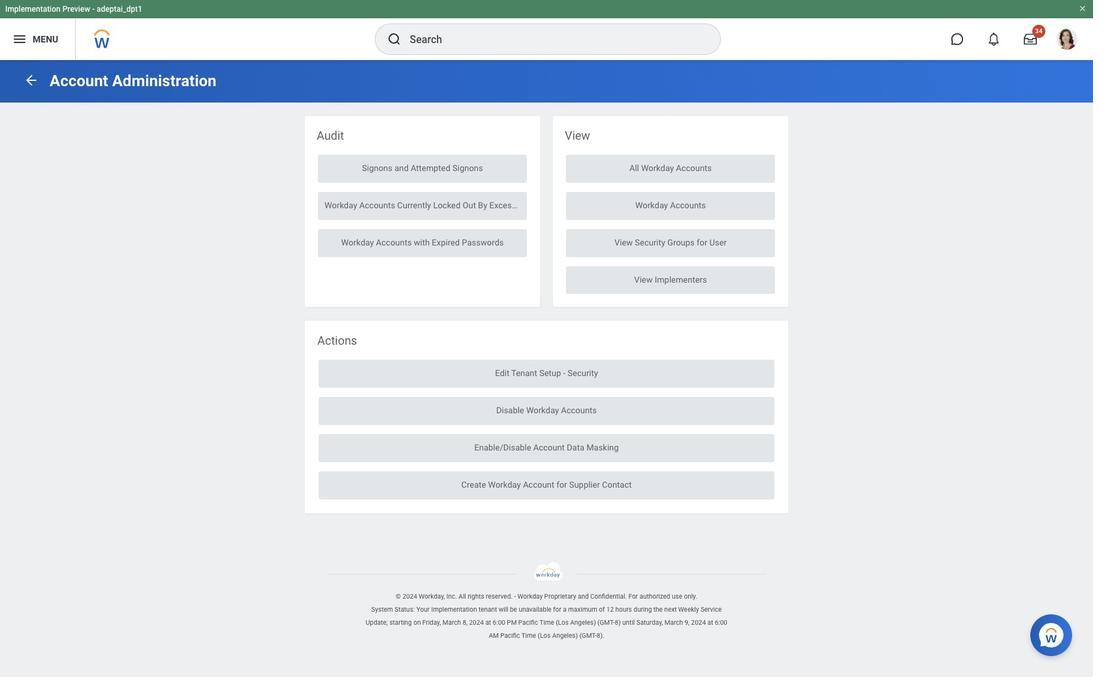 Task type: vqa. For each thing, say whether or not it's contained in the screenshot.
Career image on the left bottom of page
no



Task type: describe. For each thing, give the bounding box(es) containing it.
footer containing © 2024 workday, inc. all rights reserved. - workday proprietary and confidential. for authorized use only. system status: your implementation tenant will be unavailable for a maximum of 12 hours during the next weekly service update; starting on friday, march 8, 2024 at 6:00 pm pacific time (los angeles) (gmt-8) until saturday, march 9, 2024 at 6:00 am pacific time (los angeles) (gmt-8).
[[0, 563, 1093, 643]]

edit tenant setup - security
[[495, 369, 598, 378]]

notifications large image
[[988, 33, 1001, 46]]

signons and attempted signons
[[362, 163, 483, 173]]

view security groups for user link
[[566, 229, 775, 257]]

for for supplier
[[557, 480, 567, 490]]

disable
[[496, 406, 524, 416]]

maximum
[[568, 606, 597, 614]]

9,
[[685, 619, 690, 627]]

expired
[[432, 238, 460, 248]]

8)
[[615, 619, 621, 627]]

tenant
[[479, 606, 497, 614]]

rights
[[468, 593, 484, 600]]

all workday accounts
[[630, 163, 712, 173]]

account administration main content
[[0, 60, 1093, 542]]

1 6:00 from the left
[[493, 619, 505, 627]]

the
[[654, 606, 663, 614]]

data
[[567, 443, 585, 453]]

view implementers link
[[566, 267, 775, 295]]

weekly
[[679, 606, 699, 614]]

proprietary
[[544, 593, 576, 600]]

accounts for workday accounts
[[670, 201, 706, 210]]

create workday account for supplier contact link
[[319, 472, 775, 500]]

create
[[462, 480, 486, 490]]

edit
[[495, 369, 510, 378]]

34 button
[[1016, 25, 1046, 54]]

supplier
[[569, 480, 600, 490]]

workday accounts currently locked out by excessive failed signon attempts
[[325, 201, 617, 210]]

for inside © 2024 workday, inc. all rights reserved. - workday proprietary and confidential. for authorized use only. system status: your implementation tenant will be unavailable for a maximum of 12 hours during the next weekly service update; starting on friday, march 8, 2024 at 6:00 pm pacific time (los angeles) (gmt-8) until saturday, march 9, 2024 at 6:00 am pacific time (los angeles) (gmt-8).
[[553, 606, 562, 614]]

audit element
[[305, 116, 617, 270]]

signons and attempted signons link
[[318, 155, 527, 183]]

edit tenant setup - security link
[[319, 360, 775, 388]]

2 6:00 from the left
[[715, 619, 728, 627]]

12
[[607, 606, 614, 614]]

pm
[[507, 619, 517, 627]]

0 horizontal spatial 2024
[[403, 593, 417, 600]]

workday accounts with expired passwords
[[341, 238, 504, 248]]

saturday,
[[637, 619, 663, 627]]

currently
[[397, 201, 431, 210]]

implementation inside "menu" banner
[[5, 5, 61, 14]]

view element
[[553, 116, 788, 308]]

disable workday accounts link
[[319, 397, 775, 425]]

- inside edit tenant setup - security link
[[563, 369, 566, 378]]

workday accounts currently locked out by excessive failed signon attempts link
[[318, 192, 617, 220]]

disable workday accounts
[[496, 406, 597, 416]]

implementation inside © 2024 workday, inc. all rights reserved. - workday proprietary and confidential. for authorized use only. system status: your implementation tenant will be unavailable for a maximum of 12 hours during the next weekly service update; starting on friday, march 8, 2024 at 6:00 pm pacific time (los angeles) (gmt-8) until saturday, march 9, 2024 at 6:00 am pacific time (los angeles) (gmt-8).
[[431, 606, 477, 614]]

0 vertical spatial pacific
[[519, 619, 538, 627]]

accounts up workday accounts
[[676, 163, 712, 173]]

inc.
[[447, 593, 457, 600]]

audit
[[317, 129, 344, 142]]

groups
[[668, 238, 695, 248]]

implementation preview -   adeptai_dpt1
[[5, 5, 142, 14]]

inbox large image
[[1024, 33, 1037, 46]]

use
[[672, 593, 683, 600]]

security inside view element
[[635, 238, 666, 248]]

actions
[[317, 334, 357, 348]]

menu banner
[[0, 0, 1093, 60]]

service
[[701, 606, 722, 614]]

0 vertical spatial (gmt-
[[598, 619, 615, 627]]

account administration
[[50, 72, 217, 90]]

excessive
[[490, 201, 527, 210]]

status:
[[395, 606, 415, 614]]

contact
[[602, 480, 632, 490]]

search image
[[386, 31, 402, 47]]

accounts for workday accounts with expired passwords
[[376, 238, 412, 248]]

workday accounts with expired passwords link
[[318, 229, 527, 257]]

menu button
[[0, 18, 75, 60]]

view implementers
[[634, 275, 707, 285]]

unavailable
[[519, 606, 552, 614]]

of
[[599, 606, 605, 614]]

0 vertical spatial time
[[540, 619, 554, 627]]

for
[[629, 593, 638, 600]]

accounts for workday accounts currently locked out by excessive failed signon attempts
[[359, 201, 395, 210]]

implementers
[[655, 275, 707, 285]]



Task type: locate. For each thing, give the bounding box(es) containing it.
accounts up "data"
[[561, 406, 597, 416]]

1 vertical spatial implementation
[[431, 606, 477, 614]]

account right previous page icon
[[50, 72, 108, 90]]

implementation down inc.
[[431, 606, 477, 614]]

will
[[499, 606, 509, 614]]

enable/disable account data masking
[[474, 443, 619, 453]]

2024 right ©
[[403, 593, 417, 600]]

adeptai_dpt1
[[97, 5, 142, 14]]

2 vertical spatial view
[[634, 275, 653, 285]]

actions element
[[305, 321, 788, 514]]

accounts up groups
[[670, 201, 706, 210]]

next
[[665, 606, 677, 614]]

passwords
[[462, 238, 504, 248]]

security inside actions element
[[568, 369, 598, 378]]

angeles) down a
[[552, 632, 578, 640]]

0 vertical spatial implementation
[[5, 5, 61, 14]]

2024 right 8,
[[469, 619, 484, 627]]

for
[[697, 238, 708, 248], [557, 480, 567, 490], [553, 606, 562, 614]]

a
[[563, 606, 567, 614]]

0 horizontal spatial -
[[92, 5, 95, 14]]

enable/disable account data masking link
[[319, 435, 775, 463]]

all workday accounts link
[[566, 155, 775, 183]]

pacific
[[519, 619, 538, 627], [500, 632, 520, 640]]

your
[[417, 606, 430, 614]]

close environment banner image
[[1079, 5, 1087, 12]]

8,
[[463, 619, 468, 627]]

1 horizontal spatial all
[[630, 163, 639, 173]]

for left supplier
[[557, 480, 567, 490]]

profile logan mcneil image
[[1057, 29, 1078, 52]]

user
[[710, 238, 727, 248]]

all inside © 2024 workday, inc. all rights reserved. - workday proprietary and confidential. for authorized use only. system status: your implementation tenant will be unavailable for a maximum of 12 hours during the next weekly service update; starting on friday, march 8, 2024 at 6:00 pm pacific time (los angeles) (gmt-8) until saturday, march 9, 2024 at 6:00 am pacific time (los angeles) (gmt-8).
[[459, 593, 466, 600]]

1 vertical spatial for
[[557, 480, 567, 490]]

1 vertical spatial time
[[522, 632, 536, 640]]

previous page image
[[24, 72, 39, 88]]

6:00 down service
[[715, 619, 728, 627]]

1 march from the left
[[443, 619, 461, 627]]

update;
[[366, 619, 388, 627]]

2 horizontal spatial view
[[634, 275, 653, 285]]

1 signons from the left
[[362, 163, 393, 173]]

by
[[478, 201, 488, 210]]

all right inc.
[[459, 593, 466, 600]]

angeles)
[[570, 619, 596, 627], [552, 632, 578, 640]]

0 vertical spatial for
[[697, 238, 708, 248]]

signons
[[362, 163, 393, 173], [453, 163, 483, 173]]

security right setup
[[568, 369, 598, 378]]

view security groups for user
[[615, 238, 727, 248]]

and left attempted
[[395, 163, 409, 173]]

march
[[443, 619, 461, 627], [665, 619, 683, 627]]

0 horizontal spatial 6:00
[[493, 619, 505, 627]]

am
[[489, 632, 499, 640]]

Search Workday  search field
[[410, 25, 693, 54]]

2024 right 9,
[[691, 619, 706, 627]]

0 vertical spatial all
[[630, 163, 639, 173]]

0 horizontal spatial time
[[522, 632, 536, 640]]

signon
[[554, 201, 580, 210]]

at down service
[[708, 619, 713, 627]]

failed
[[529, 201, 552, 210]]

1 vertical spatial pacific
[[500, 632, 520, 640]]

- inside © 2024 workday, inc. all rights reserved. - workday proprietary and confidential. for authorized use only. system status: your implementation tenant will be unavailable for a maximum of 12 hours during the next weekly service update; starting on friday, march 8, 2024 at 6:00 pm pacific time (los angeles) (gmt-8) until saturday, march 9, 2024 at 6:00 am pacific time (los angeles) (gmt-8).
[[514, 593, 516, 600]]

0 vertical spatial (los
[[556, 619, 569, 627]]

1 horizontal spatial 6:00
[[715, 619, 728, 627]]

tenant
[[512, 369, 537, 378]]

0 horizontal spatial and
[[395, 163, 409, 173]]

system
[[371, 606, 393, 614]]

(gmt- down maximum
[[580, 632, 597, 640]]

2 vertical spatial for
[[553, 606, 562, 614]]

implementation up menu dropdown button
[[5, 5, 61, 14]]

out
[[463, 201, 476, 210]]

0 horizontal spatial signons
[[362, 163, 393, 173]]

view for view security groups for user
[[615, 238, 633, 248]]

and inside © 2024 workday, inc. all rights reserved. - workday proprietary and confidential. for authorized use only. system status: your implementation tenant will be unavailable for a maximum of 12 hours during the next weekly service update; starting on friday, march 8, 2024 at 6:00 pm pacific time (los angeles) (gmt-8) until saturday, march 9, 2024 at 6:00 am pacific time (los angeles) (gmt-8).
[[578, 593, 589, 600]]

1 horizontal spatial march
[[665, 619, 683, 627]]

1 horizontal spatial and
[[578, 593, 589, 600]]

1 at from the left
[[486, 619, 491, 627]]

accounts left 'currently'
[[359, 201, 395, 210]]

0 horizontal spatial all
[[459, 593, 466, 600]]

- right preview
[[92, 5, 95, 14]]

1 vertical spatial account
[[533, 443, 565, 453]]

1 horizontal spatial at
[[708, 619, 713, 627]]

1 horizontal spatial view
[[615, 238, 633, 248]]

©
[[396, 593, 401, 600]]

2 vertical spatial -
[[514, 593, 516, 600]]

until
[[623, 619, 635, 627]]

- up 'be'
[[514, 593, 516, 600]]

© 2024 workday, inc. all rights reserved. - workday proprietary and confidential. for authorized use only. system status: your implementation tenant will be unavailable for a maximum of 12 hours during the next weekly service update; starting on friday, march 8, 2024 at 6:00 pm pacific time (los angeles) (gmt-8) until saturday, march 9, 2024 at 6:00 am pacific time (los angeles) (gmt-8).
[[366, 593, 728, 640]]

and up maximum
[[578, 593, 589, 600]]

6:00
[[493, 619, 505, 627], [715, 619, 728, 627]]

reserved.
[[486, 593, 513, 600]]

1 vertical spatial and
[[578, 593, 589, 600]]

starting
[[390, 619, 412, 627]]

0 horizontal spatial at
[[486, 619, 491, 627]]

all
[[630, 163, 639, 173], [459, 593, 466, 600]]

accounts left with
[[376, 238, 412, 248]]

6:00 left pm
[[493, 619, 505, 627]]

during
[[634, 606, 652, 614]]

2 vertical spatial account
[[523, 480, 555, 490]]

view
[[565, 129, 590, 142], [615, 238, 633, 248], [634, 275, 653, 285]]

signons left attempted
[[362, 163, 393, 173]]

0 vertical spatial -
[[92, 5, 95, 14]]

(los down a
[[556, 619, 569, 627]]

1 horizontal spatial time
[[540, 619, 554, 627]]

with
[[414, 238, 430, 248]]

security left groups
[[635, 238, 666, 248]]

2 horizontal spatial 2024
[[691, 619, 706, 627]]

enable/disable
[[474, 443, 531, 453]]

workday accounts link
[[566, 192, 775, 220]]

march left 8,
[[443, 619, 461, 627]]

footer
[[0, 563, 1093, 643]]

at down tenant in the bottom of the page
[[486, 619, 491, 627]]

implementation
[[5, 5, 61, 14], [431, 606, 477, 614]]

0 horizontal spatial (los
[[538, 632, 551, 640]]

workday
[[641, 163, 674, 173], [325, 201, 357, 210], [636, 201, 668, 210], [341, 238, 374, 248], [526, 406, 559, 416], [488, 480, 521, 490], [518, 593, 543, 600]]

2024
[[403, 593, 417, 600], [469, 619, 484, 627], [691, 619, 706, 627]]

1 horizontal spatial (gmt-
[[598, 619, 615, 627]]

setup
[[540, 369, 561, 378]]

1 horizontal spatial signons
[[453, 163, 483, 173]]

1 vertical spatial (los
[[538, 632, 551, 640]]

1 vertical spatial view
[[615, 238, 633, 248]]

justify image
[[12, 31, 27, 47]]

pacific down pm
[[500, 632, 520, 640]]

friday,
[[423, 619, 441, 627]]

1 horizontal spatial -
[[514, 593, 516, 600]]

only.
[[684, 593, 698, 600]]

1 vertical spatial -
[[563, 369, 566, 378]]

accounts inside actions element
[[561, 406, 597, 416]]

create workday account for supplier contact
[[462, 480, 632, 490]]

0 vertical spatial security
[[635, 238, 666, 248]]

(los
[[556, 619, 569, 627], [538, 632, 551, 640]]

2 at from the left
[[708, 619, 713, 627]]

2 march from the left
[[665, 619, 683, 627]]

administration
[[112, 72, 217, 90]]

- inside "menu" banner
[[92, 5, 95, 14]]

on
[[414, 619, 421, 627]]

0 vertical spatial angeles)
[[570, 619, 596, 627]]

for inside view element
[[697, 238, 708, 248]]

locked
[[433, 201, 461, 210]]

(los down unavailable
[[538, 632, 551, 640]]

attempted
[[411, 163, 451, 173]]

at
[[486, 619, 491, 627], [708, 619, 713, 627]]

2 horizontal spatial -
[[563, 369, 566, 378]]

attempts
[[582, 201, 617, 210]]

confidential.
[[591, 593, 627, 600]]

account left "data"
[[533, 443, 565, 453]]

0 vertical spatial and
[[395, 163, 409, 173]]

8).
[[597, 632, 605, 640]]

for inside actions element
[[557, 480, 567, 490]]

for for user
[[697, 238, 708, 248]]

(gmt- down the 12
[[598, 619, 615, 627]]

0 horizontal spatial security
[[568, 369, 598, 378]]

0 horizontal spatial view
[[565, 129, 590, 142]]

1 vertical spatial security
[[568, 369, 598, 378]]

and
[[395, 163, 409, 173], [578, 593, 589, 600]]

account
[[50, 72, 108, 90], [533, 443, 565, 453], [523, 480, 555, 490]]

account down enable/disable account data masking link
[[523, 480, 555, 490]]

and inside "link"
[[395, 163, 409, 173]]

all inside view element
[[630, 163, 639, 173]]

34
[[1035, 27, 1043, 35]]

(gmt-
[[598, 619, 615, 627], [580, 632, 597, 640]]

workday,
[[419, 593, 445, 600]]

pacific down unavailable
[[519, 619, 538, 627]]

angeles) down maximum
[[570, 619, 596, 627]]

preview
[[62, 5, 90, 14]]

- right setup
[[563, 369, 566, 378]]

masking
[[587, 443, 619, 453]]

0 horizontal spatial implementation
[[5, 5, 61, 14]]

1 vertical spatial all
[[459, 593, 466, 600]]

signons right attempted
[[453, 163, 483, 173]]

0 vertical spatial view
[[565, 129, 590, 142]]

0 vertical spatial account
[[50, 72, 108, 90]]

workday accounts
[[636, 201, 706, 210]]

1 horizontal spatial implementation
[[431, 606, 477, 614]]

for left the user
[[697, 238, 708, 248]]

0 horizontal spatial march
[[443, 619, 461, 627]]

0 horizontal spatial (gmt-
[[580, 632, 597, 640]]

all up workday accounts
[[630, 163, 639, 173]]

authorized
[[640, 593, 671, 600]]

hours
[[616, 606, 632, 614]]

1 horizontal spatial (los
[[556, 619, 569, 627]]

time
[[540, 619, 554, 627], [522, 632, 536, 640]]

1 vertical spatial (gmt-
[[580, 632, 597, 640]]

1 vertical spatial angeles)
[[552, 632, 578, 640]]

view for view implementers
[[634, 275, 653, 285]]

2 signons from the left
[[453, 163, 483, 173]]

be
[[510, 606, 517, 614]]

for left a
[[553, 606, 562, 614]]

1 horizontal spatial security
[[635, 238, 666, 248]]

accounts
[[676, 163, 712, 173], [359, 201, 395, 210], [670, 201, 706, 210], [376, 238, 412, 248], [561, 406, 597, 416]]

workday inside © 2024 workday, inc. all rights reserved. - workday proprietary and confidential. for authorized use only. system status: your implementation tenant will be unavailable for a maximum of 12 hours during the next weekly service update; starting on friday, march 8, 2024 at 6:00 pm pacific time (los angeles) (gmt-8) until saturday, march 9, 2024 at 6:00 am pacific time (los angeles) (gmt-8).
[[518, 593, 543, 600]]

march left 9,
[[665, 619, 683, 627]]

view for view
[[565, 129, 590, 142]]

1 horizontal spatial 2024
[[469, 619, 484, 627]]

menu
[[33, 34, 58, 44]]



